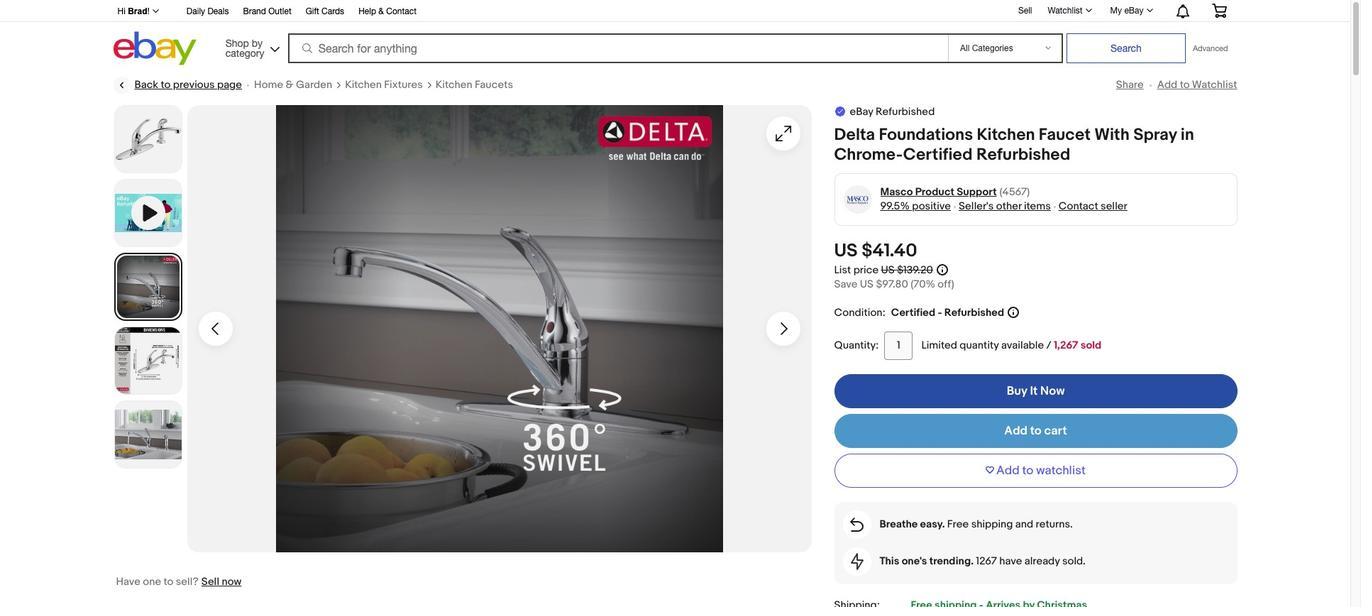 Task type: vqa. For each thing, say whether or not it's contained in the screenshot.
Vera Bradley E-Book Cover in Twirly Birds Pink The "Vera"
no



Task type: locate. For each thing, give the bounding box(es) containing it.
outlet
[[269, 6, 292, 16]]

0 vertical spatial refurbished
[[876, 105, 935, 119]]

1 horizontal spatial &
[[379, 6, 384, 16]]

1 vertical spatial watchlist
[[1193, 78, 1238, 92]]

1 vertical spatial contact
[[1059, 200, 1099, 213]]

to left cart on the right of page
[[1031, 424, 1042, 438]]

us up list
[[835, 240, 858, 262]]

1 horizontal spatial watchlist
[[1193, 78, 1238, 92]]

1 vertical spatial &
[[286, 78, 294, 92]]

kitchen left the faucets
[[436, 78, 473, 92]]

watchlist
[[1048, 6, 1083, 16], [1193, 78, 1238, 92]]

& right help
[[379, 6, 384, 16]]

sell link
[[1012, 5, 1039, 15]]

refurbished up quantity
[[945, 306, 1005, 319]]

(4567)
[[1000, 185, 1030, 199]]

with details__icon image for this
[[851, 553, 864, 570]]

watchlist right the sell link
[[1048, 6, 1083, 16]]

buy it now
[[1007, 384, 1065, 398]]

0 vertical spatial us
[[835, 240, 858, 262]]

other
[[997, 200, 1022, 213]]

kitchen for kitchen fixtures
[[345, 78, 382, 92]]

0 vertical spatial ebay
[[1125, 6, 1144, 16]]

masco product support link
[[881, 185, 997, 200]]

1 horizontal spatial us
[[860, 278, 874, 291]]

positive
[[913, 200, 951, 213]]

-
[[938, 306, 943, 319]]

add to watchlist
[[997, 464, 1086, 478]]

daily
[[187, 6, 205, 16]]

add for add to watchlist
[[997, 464, 1020, 478]]

0 horizontal spatial kitchen
[[345, 78, 382, 92]]

picture 4 of 4 image
[[115, 401, 181, 468]]

99.5% positive link
[[881, 200, 951, 213]]

ebay right my
[[1125, 6, 1144, 16]]

to inside button
[[1023, 464, 1034, 478]]

to for watchlist
[[1023, 464, 1034, 478]]

add to cart link
[[835, 414, 1238, 448]]

& inside account navigation
[[379, 6, 384, 16]]

us
[[835, 240, 858, 262], [882, 263, 895, 277], [860, 278, 874, 291]]

kitchen fixtures
[[345, 78, 423, 92]]

picture 2 of 4 image
[[115, 254, 181, 320]]

limited
[[922, 339, 958, 352]]

sold.
[[1063, 554, 1086, 568]]

1 vertical spatial ebay
[[850, 105, 874, 119]]

$97.80
[[876, 278, 909, 291]]

!
[[147, 6, 150, 16]]

0 vertical spatial add
[[1158, 78, 1178, 92]]

0 horizontal spatial ebay
[[850, 105, 874, 119]]

$139.20
[[898, 263, 934, 277]]

&
[[379, 6, 384, 16], [286, 78, 294, 92]]

contact inside the help & contact link
[[386, 6, 417, 16]]

brand outlet
[[243, 6, 292, 16]]

1 vertical spatial refurbished
[[977, 145, 1071, 165]]

1 vertical spatial us
[[882, 263, 895, 277]]

kitchen inside "link"
[[436, 78, 473, 92]]

2 horizontal spatial kitchen
[[977, 125, 1036, 145]]

free
[[948, 518, 969, 531]]

contact left seller
[[1059, 200, 1099, 213]]

add down add to cart
[[997, 464, 1020, 478]]

masco product support (4567)
[[881, 185, 1030, 199]]

watchlist down the advanced
[[1193, 78, 1238, 92]]

2 vertical spatial refurbished
[[945, 306, 1005, 319]]

with details__icon image
[[851, 518, 864, 532], [851, 553, 864, 570]]

my ebay
[[1111, 6, 1144, 16]]

already
[[1025, 554, 1061, 568]]

seller's other items
[[959, 200, 1051, 213]]

watchlist link
[[1041, 2, 1099, 19]]

ebay right text__icon
[[850, 105, 874, 119]]

& for garden
[[286, 78, 294, 92]]

home
[[254, 78, 283, 92]]

0 vertical spatial &
[[379, 6, 384, 16]]

to
[[161, 78, 171, 92], [1181, 78, 1190, 92], [1031, 424, 1042, 438], [1023, 464, 1034, 478], [164, 575, 173, 589]]

add left cart on the right of page
[[1005, 424, 1028, 438]]

& for contact
[[379, 6, 384, 16]]

2 vertical spatial add
[[997, 464, 1020, 478]]

us up $97.80
[[882, 263, 895, 277]]

to for previous
[[161, 78, 171, 92]]

contact right help
[[386, 6, 417, 16]]

$41.40
[[862, 240, 918, 262]]

1 vertical spatial add
[[1005, 424, 1028, 438]]

us down price
[[860, 278, 874, 291]]

1 horizontal spatial kitchen
[[436, 78, 473, 92]]

0 vertical spatial watchlist
[[1048, 6, 1083, 16]]

add right share button on the right top of the page
[[1158, 78, 1178, 92]]

us $41.40
[[835, 240, 918, 262]]

ed
[[953, 145, 973, 165]]

0 horizontal spatial &
[[286, 78, 294, 92]]

to left watchlist
[[1023, 464, 1034, 478]]

kitchen fixtures link
[[345, 78, 423, 92]]

account navigation
[[110, 0, 1238, 22]]

share
[[1117, 78, 1144, 92]]

by
[[252, 37, 263, 49]]

have
[[1000, 554, 1023, 568]]

shop by category button
[[219, 32, 283, 62]]

shop
[[226, 37, 249, 49]]

refurbished up (4567)
[[977, 145, 1071, 165]]

one's
[[902, 554, 928, 568]]

0 vertical spatial with details__icon image
[[851, 518, 864, 532]]

kitchen left fixtures
[[345, 78, 382, 92]]

with details__icon image left breathe
[[851, 518, 864, 532]]

breathe
[[880, 518, 918, 531]]

refurbished up foundations
[[876, 105, 935, 119]]

add
[[1158, 78, 1178, 92], [1005, 424, 1028, 438], [997, 464, 1020, 478]]

gift
[[306, 6, 319, 16]]

kitchen inside delta foundations kitchen faucet with spray in chrome-certifi
[[977, 125, 1036, 145]]

sold
[[1081, 339, 1102, 352]]

to right the one
[[164, 575, 173, 589]]

0 horizontal spatial us
[[835, 240, 858, 262]]

refurbished for ebay refurbished
[[876, 105, 935, 119]]

with details__icon image for breathe
[[851, 518, 864, 532]]

Search for anything text field
[[290, 35, 946, 62]]

1 horizontal spatial sell
[[1019, 5, 1033, 15]]

None submit
[[1067, 33, 1186, 63]]

0 vertical spatial sell
[[1019, 5, 1033, 15]]

kitchen right ed
[[977, 125, 1036, 145]]

0 horizontal spatial sell
[[202, 575, 219, 589]]

this one's trending. 1267 have already sold.
[[880, 554, 1086, 568]]

sell left now
[[202, 575, 219, 589]]

1 horizontal spatial ebay
[[1125, 6, 1144, 16]]

(70%
[[911, 278, 936, 291]]

quantity:
[[835, 339, 879, 352]]

add to watchlist
[[1158, 78, 1238, 92]]

product
[[916, 185, 955, 199]]

ed refurbished
[[953, 145, 1071, 165]]

seller's
[[959, 200, 994, 213]]

certifi
[[904, 145, 953, 165]]

picture 3 of 4 image
[[115, 327, 181, 394]]

& right home
[[286, 78, 294, 92]]

sell left watchlist link
[[1019, 5, 1033, 15]]

sell
[[1019, 5, 1033, 15], [202, 575, 219, 589]]

off)
[[938, 278, 955, 291]]

0 horizontal spatial contact
[[386, 6, 417, 16]]

to right back
[[161, 78, 171, 92]]

seller's other items link
[[959, 200, 1051, 213]]

watchlist inside account navigation
[[1048, 6, 1083, 16]]

chrome-
[[835, 145, 904, 165]]

help
[[359, 6, 376, 16]]

kitchen faucets
[[436, 78, 513, 92]]

list
[[835, 263, 852, 277]]

0 horizontal spatial watchlist
[[1048, 6, 1083, 16]]

add inside button
[[997, 464, 1020, 478]]

to down advanced link
[[1181, 78, 1190, 92]]

/
[[1047, 339, 1052, 352]]

ebay
[[1125, 6, 1144, 16], [850, 105, 874, 119]]

to inside "link"
[[161, 78, 171, 92]]

none submit inside shop by category banner
[[1067, 33, 1186, 63]]

2 with details__icon image from the top
[[851, 553, 864, 570]]

0 vertical spatial contact
[[386, 6, 417, 16]]

1 vertical spatial with details__icon image
[[851, 553, 864, 570]]

sell now link
[[202, 575, 242, 589]]

masco product support image
[[844, 185, 873, 214]]

add to watchlist button
[[835, 454, 1238, 488]]

delta
[[835, 125, 876, 145]]

with details__icon image left this
[[851, 553, 864, 570]]

1 with details__icon image from the top
[[851, 518, 864, 532]]

shop by category
[[226, 37, 264, 59]]

ebay inside account navigation
[[1125, 6, 1144, 16]]

back to previous page link
[[113, 77, 242, 94]]

1 horizontal spatial contact
[[1059, 200, 1099, 213]]

add for add to watchlist
[[1158, 78, 1178, 92]]

page
[[217, 78, 242, 92]]

advanced
[[1194, 44, 1229, 53]]

faucet
[[1039, 125, 1091, 145]]

kitchen faucets link
[[436, 78, 513, 92]]

kitchen
[[345, 78, 382, 92], [436, 78, 473, 92], [977, 125, 1036, 145]]



Task type: describe. For each thing, give the bounding box(es) containing it.
one
[[143, 575, 161, 589]]

sell inside account navigation
[[1019, 5, 1033, 15]]

to for cart
[[1031, 424, 1042, 438]]

sell?
[[176, 575, 199, 589]]

quantity
[[960, 339, 999, 352]]

masco
[[881, 185, 913, 199]]

Quantity: text field
[[885, 332, 913, 360]]

this
[[880, 554, 900, 568]]

previous
[[173, 78, 215, 92]]

share button
[[1117, 78, 1144, 92]]

now
[[222, 575, 242, 589]]

and
[[1016, 518, 1034, 531]]

items
[[1025, 200, 1051, 213]]

1,267
[[1054, 339, 1079, 352]]

spray
[[1134, 125, 1178, 145]]

my ebay link
[[1103, 2, 1160, 19]]

help & contact
[[359, 6, 417, 16]]

text__icon image
[[835, 105, 846, 117]]

faucets
[[475, 78, 513, 92]]

back
[[135, 78, 158, 92]]

daily deals link
[[187, 4, 229, 20]]

delta foundations kitchen faucet with spray in chrome-certified refurbished - picture 2 of 4 image
[[187, 105, 812, 552]]

kitchen for kitchen faucets
[[436, 78, 473, 92]]

home & garden
[[254, 78, 332, 92]]

brand outlet link
[[243, 4, 292, 20]]

fixtures
[[384, 78, 423, 92]]

deals
[[208, 6, 229, 16]]

help & contact link
[[359, 4, 417, 20]]

seller
[[1101, 200, 1128, 213]]

save
[[835, 278, 858, 291]]

shipping
[[972, 518, 1014, 531]]

2 vertical spatial us
[[860, 278, 874, 291]]

list price us $139.20
[[835, 263, 934, 277]]

save us $97.80 (70% off)
[[835, 278, 955, 291]]

picture 1 of 4 image
[[115, 106, 181, 173]]

certified - refurbished
[[892, 306, 1005, 319]]

breathe easy. free shipping and returns.
[[880, 518, 1073, 531]]

support
[[957, 185, 997, 199]]

back to previous page
[[135, 78, 242, 92]]

to for watchlist
[[1181, 78, 1190, 92]]

price
[[854, 263, 879, 277]]

shop by category banner
[[110, 0, 1238, 69]]

your shopping cart image
[[1212, 4, 1228, 18]]

have
[[116, 575, 141, 589]]

condition:
[[835, 306, 886, 319]]

video 1 of 1 image
[[115, 180, 181, 246]]

99.5%
[[881, 200, 910, 213]]

brad
[[128, 6, 147, 16]]

home & garden link
[[254, 78, 332, 92]]

watchlist
[[1037, 464, 1086, 478]]

now
[[1041, 384, 1065, 398]]

buy it now link
[[835, 374, 1238, 408]]

gift cards
[[306, 6, 344, 16]]

ebay refurbished
[[850, 105, 935, 119]]

category
[[226, 47, 264, 59]]

1 vertical spatial sell
[[202, 575, 219, 589]]

more information - about this item condition image
[[1008, 307, 1020, 318]]

easy.
[[921, 518, 945, 531]]

add for add to cart
[[1005, 424, 1028, 438]]

brand
[[243, 6, 266, 16]]

hi
[[118, 6, 126, 16]]

add to watchlist link
[[1158, 78, 1238, 92]]

1267
[[977, 554, 997, 568]]

99.5% positive
[[881, 200, 951, 213]]

add to cart
[[1005, 424, 1068, 438]]

cards
[[322, 6, 344, 16]]

returns.
[[1036, 518, 1073, 531]]

foundations
[[879, 125, 974, 145]]

it
[[1031, 384, 1038, 398]]

certified
[[892, 306, 936, 319]]

refurbished for ed refurbished
[[977, 145, 1071, 165]]

available
[[1002, 339, 1044, 352]]

advanced link
[[1186, 34, 1236, 62]]

contact seller
[[1059, 200, 1128, 213]]

my
[[1111, 6, 1123, 16]]

have one to sell? sell now
[[116, 575, 242, 589]]

2 horizontal spatial us
[[882, 263, 895, 277]]

garden
[[296, 78, 332, 92]]



